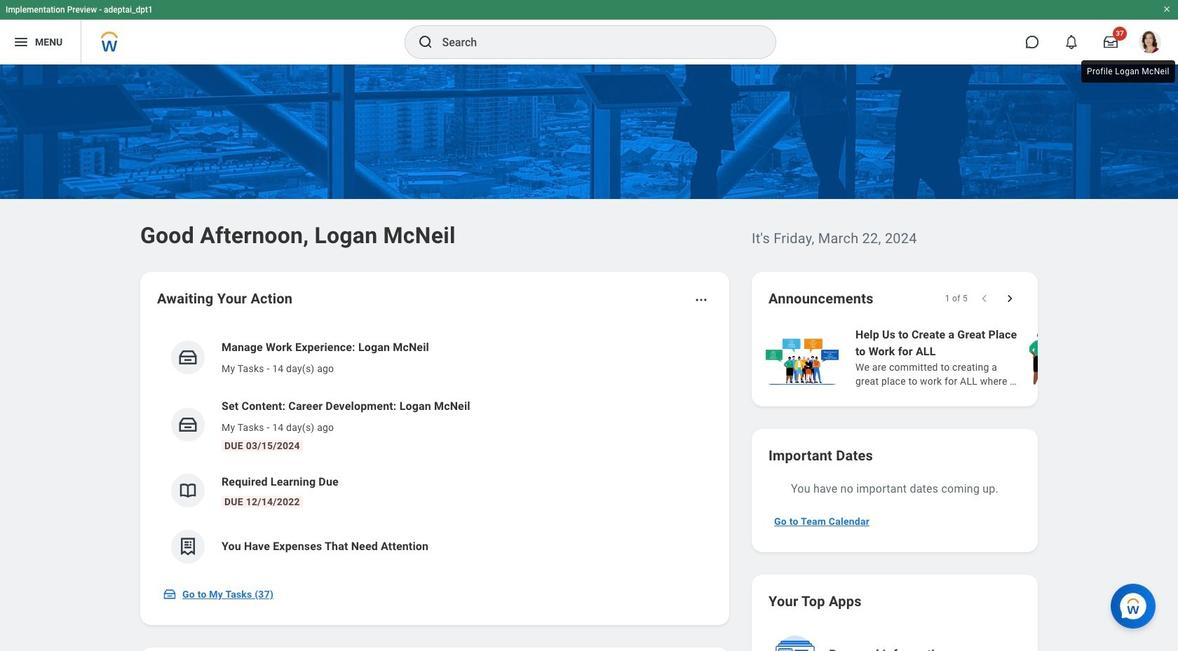 Task type: describe. For each thing, give the bounding box(es) containing it.
related actions image
[[694, 293, 708, 307]]

justify image
[[13, 34, 29, 51]]

notifications large image
[[1065, 35, 1079, 49]]

dashboard expenses image
[[177, 537, 199, 558]]

chevron right small image
[[1003, 292, 1017, 306]]

2 inbox image from the top
[[177, 415, 199, 436]]

inbox large image
[[1104, 35, 1118, 49]]

search image
[[417, 34, 434, 51]]



Task type: vqa. For each thing, say whether or not it's contained in the screenshot.
main content
yes



Task type: locate. For each thing, give the bounding box(es) containing it.
1 vertical spatial inbox image
[[177, 415, 199, 436]]

list
[[763, 325, 1178, 390], [157, 328, 713, 575]]

tooltip
[[1079, 58, 1178, 86]]

book open image
[[177, 480, 199, 502]]

banner
[[0, 0, 1178, 65]]

1 horizontal spatial list
[[763, 325, 1178, 390]]

main content
[[0, 65, 1178, 652]]

0 vertical spatial inbox image
[[177, 347, 199, 368]]

profile logan mcneil image
[[1139, 31, 1162, 56]]

close environment banner image
[[1163, 5, 1171, 13]]

0 horizontal spatial list
[[157, 328, 713, 575]]

1 inbox image from the top
[[177, 347, 199, 368]]

status
[[945, 293, 968, 304]]

chevron left small image
[[978, 292, 992, 306]]

inbox image
[[177, 347, 199, 368], [177, 415, 199, 436]]

Search Workday  search field
[[442, 27, 747, 58]]

inbox image
[[163, 588, 177, 602]]



